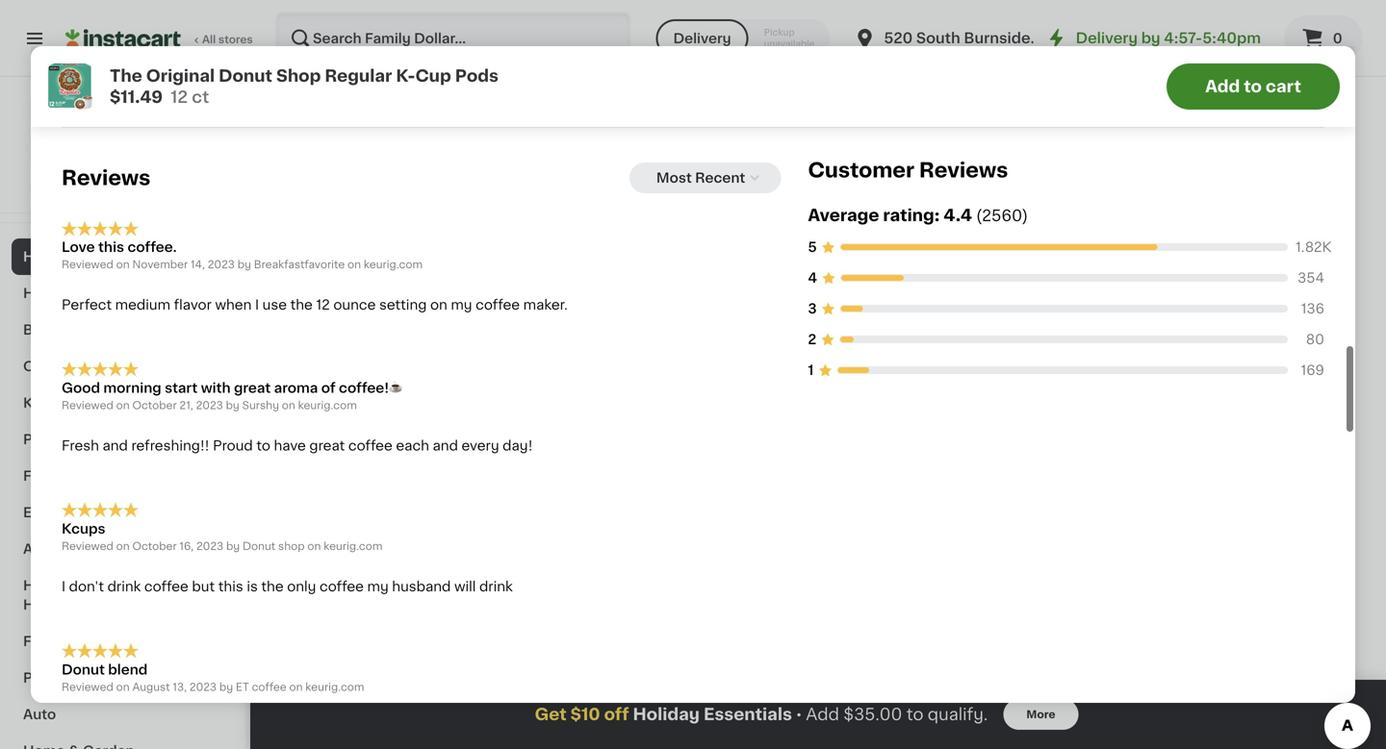 Task type: vqa. For each thing, say whether or not it's contained in the screenshot.
'14.5'
no



Task type: locate. For each thing, give the bounding box(es) containing it.
2023 right 21,
[[196, 401, 223, 411]]

1 drink from the left
[[107, 581, 141, 594]]

drink down apparel & accessories link on the left bottom of the page
[[107, 581, 141, 594]]

donut down drink
[[62, 664, 105, 677]]

by inside donut blend reviewed on august 13, 2023 by et coffee on keurig.com
[[219, 682, 233, 693]]

request inside product group
[[554, 702, 612, 716]]

(do
[[250, 49, 273, 62]]

1 vertical spatial the
[[261, 581, 284, 594]]

green
[[826, 257, 868, 270]]

more
[[1027, 710, 1056, 721]]

donut left shop
[[243, 542, 276, 552]]

None search field
[[275, 12, 631, 65]]

2 vertical spatial donut
[[62, 664, 105, 677]]

& left but
[[165, 580, 176, 593]]

mate
[[1048, 257, 1083, 270]]

2023 inside good morning start with great aroma of coffee!☕️ reviewed on october 21, 2023 by surshy on keurig.com
[[196, 401, 223, 411]]

12 down the matic
[[316, 299, 330, 312]]

1 horizontal spatial essentials
[[704, 707, 792, 723]]

coffee down café
[[1184, 276, 1231, 289]]

essentials left •
[[704, 707, 792, 723]]

most recent button
[[630, 162, 781, 193]]

0 vertical spatial request button
[[361, 366, 447, 400]]

2023 right 16,
[[196, 542, 223, 552]]

1 down 2
[[808, 364, 814, 377]]

1 horizontal spatial drink
[[479, 581, 513, 594]]

kitchen supplies
[[23, 397, 141, 410]]

x for 1
[[1194, 312, 1200, 323]]

keurig.com
[[364, 260, 423, 270], [298, 401, 357, 411], [324, 542, 383, 552], [305, 682, 364, 693]]

0 vertical spatial x
[[1194, 312, 1200, 323]]

★★★★★
[[62, 221, 139, 237], [62, 221, 139, 237], [468, 294, 535, 308], [468, 294, 535, 308], [1184, 294, 1252, 308], [1184, 294, 1252, 308], [826, 314, 893, 327], [826, 314, 893, 327], [62, 362, 139, 378], [62, 362, 139, 378], [62, 503, 139, 519], [62, 503, 139, 519], [62, 644, 139, 659], [62, 644, 139, 659]]

items
[[1109, 15, 1148, 28]]

drink down mcdonald's
[[479, 581, 513, 594]]

0 horizontal spatial pods
[[455, 68, 499, 84]]

& up good
[[70, 360, 82, 374]]

0 horizontal spatial the
[[261, 581, 284, 594]]

1 horizontal spatial pods
[[592, 579, 626, 592]]

1 vertical spatial $ 1 19
[[293, 534, 323, 554]]

and up floral link
[[103, 440, 128, 453]]

holiday up household
[[23, 250, 77, 264]]

0 horizontal spatial 19
[[311, 535, 323, 545]]

$ down "average"
[[830, 232, 837, 243]]

reviewed down blend
[[62, 682, 113, 693]]

1 october from the top
[[132, 401, 177, 411]]

80
[[1306, 333, 1325, 346]]

0 horizontal spatial cup
[[415, 68, 451, 84]]

home improvement & hardware link
[[12, 568, 234, 624]]

$ 5 19
[[1009, 231, 1044, 251]]

gift
[[79, 433, 105, 447]]

1 horizontal spatial $ 1 19
[[1188, 231, 1218, 251]]

1 vertical spatial shop
[[54, 105, 90, 118]]

0 vertical spatial pods
[[455, 68, 499, 84]]

use right the not
[[302, 49, 327, 62]]

and
[[103, 440, 128, 453], [433, 440, 458, 453]]

keurig.com right the et
[[305, 682, 364, 693]]

1 up assorted
[[300, 534, 309, 554]]

$ 1 19 up assorted
[[293, 534, 323, 554]]

1 horizontal spatial k-
[[545, 579, 560, 592]]

get
[[535, 707, 567, 723]]

don't
[[69, 581, 104, 594]]

reviewed inside good morning start with great aroma of coffee!☕️ reviewed on october 21, 2023 by surshy on keurig.com
[[62, 401, 113, 411]]

my right setting
[[451, 299, 472, 312]]

1 horizontal spatial and
[[433, 440, 458, 453]]

0 horizontal spatial 12
[[170, 89, 188, 105]]

pods inside the mcdonald's mccafé colombian k-cup pods
[[592, 579, 626, 592]]

$ 1 19 for assorted
[[293, 534, 323, 554]]

$ down (2560)
[[1009, 232, 1016, 243]]

view
[[65, 166, 92, 177]]

1 vertical spatial request
[[554, 702, 612, 716]]

1 horizontal spatial holiday
[[633, 707, 700, 723]]

family dollar logo image
[[104, 100, 141, 137]]

1 horizontal spatial delivery
[[1076, 31, 1138, 45]]

19 inside $ 5 19
[[1031, 232, 1044, 243]]

delivery for delivery by 4:57-5:40pm
[[1076, 31, 1138, 45]]

floral
[[23, 470, 62, 483]]

add to cart button
[[1167, 64, 1340, 110]]

look
[[394, 559, 427, 573]]

electronics
[[23, 506, 102, 520]]

0 horizontal spatial holiday
[[23, 250, 77, 264]]

oz right 0.31
[[873, 332, 886, 342]]

1 for café bustelo instant coffee
[[1195, 231, 1204, 251]]

paper
[[1005, 257, 1045, 270]]

136
[[1301, 302, 1325, 316]]

reviewed down kcups
[[62, 542, 113, 552]]

2023 right 14,
[[208, 260, 235, 270]]

& right food at the left of the page
[[62, 635, 73, 649]]

2 drink from the left
[[479, 581, 513, 594]]

october left 16,
[[132, 542, 177, 552]]

fill
[[62, 49, 80, 62]]

delivery for delivery
[[673, 32, 731, 45]]

oz for 11
[[873, 332, 886, 342]]

1 vertical spatial great
[[309, 440, 345, 453]]

request
[[375, 376, 433, 390], [554, 702, 612, 716]]

reviewed inside kcups reviewed on october 16, 2023 by donut shop on keurig.com
[[62, 542, 113, 552]]

0 horizontal spatial with
[[149, 49, 178, 62]]

improvement
[[68, 580, 162, 593]]

0 vertical spatial coffee
[[938, 257, 985, 270]]

1 vertical spatial coffee
[[1184, 276, 1231, 289]]

to left "have"
[[256, 440, 270, 453]]

the
[[290, 299, 313, 312], [261, 581, 284, 594]]

fresh and refreshing!! proud to have great coffee each and every day!
[[62, 440, 533, 453]]

instacart logo image
[[65, 27, 181, 50]]

october down morning
[[132, 401, 177, 411]]

hasbro gaming pop-o- matic trouble game, ages 5+ button
[[289, 57, 452, 327]]

home
[[23, 580, 65, 593]]

donut
[[219, 68, 272, 84], [243, 542, 276, 552], [62, 664, 105, 677]]

0 horizontal spatial x
[[840, 332, 846, 342]]

supplies down morning
[[80, 397, 141, 410]]

on right brew
[[99, 82, 116, 95]]

off
[[604, 707, 629, 723]]

i right when
[[255, 299, 259, 312]]

0 vertical spatial 1
[[1195, 231, 1204, 251]]

big
[[95, 49, 116, 62]]

k- right 'regular'
[[396, 68, 415, 84]]

2 horizontal spatial 1
[[1195, 231, 1204, 251]]

proud
[[213, 440, 253, 453]]

coffee left each
[[348, 440, 393, 453]]

0 horizontal spatial great
[[234, 382, 271, 395]]

apparel
[[23, 543, 77, 556]]

ice
[[181, 49, 201, 62]]

1 vertical spatial pods
[[592, 579, 626, 592]]

reviews
[[919, 160, 1008, 180], [62, 168, 151, 188]]

shop
[[276, 68, 321, 84], [54, 105, 90, 118]]

coffee inside green mountain coffee roasters breakfast blend
[[938, 257, 985, 270]]

1 vertical spatial cup
[[560, 579, 588, 592]]

holiday right "off"
[[633, 707, 700, 723]]

silver
[[354, 559, 391, 573]]

0 horizontal spatial request
[[375, 376, 433, 390]]

19
[[1031, 232, 1044, 243], [1206, 232, 1218, 243], [311, 535, 323, 545]]

1 horizontal spatial shop
[[276, 68, 321, 84]]

the down the matic
[[290, 299, 313, 312]]

i up hardware
[[62, 581, 66, 594]]

product group
[[289, 57, 452, 327], [1005, 57, 1169, 327], [1184, 57, 1348, 325], [289, 360, 452, 633], [647, 360, 811, 628], [826, 360, 990, 633], [1005, 360, 1169, 647], [1184, 360, 1348, 671], [289, 686, 452, 750], [468, 686, 632, 750], [647, 686, 811, 750], [826, 686, 990, 750], [1005, 686, 1169, 750], [1184, 686, 1348, 750]]

shop down brew
[[54, 105, 90, 118]]

on
[[99, 82, 116, 95], [116, 260, 130, 270], [348, 260, 361, 270], [430, 299, 447, 312], [116, 401, 130, 411], [282, 401, 295, 411], [116, 542, 130, 552], [307, 542, 321, 552], [116, 682, 130, 693], [289, 682, 303, 693]]

$ inside $ 11 49
[[830, 232, 837, 243]]

1 vertical spatial oz
[[873, 332, 886, 342]]

the right is
[[261, 581, 284, 594]]

coffee up breakfast
[[938, 257, 985, 270]]

12 down 'original'
[[170, 89, 188, 105]]

2023 inside love this coffee. reviewed on november 14, 2023 by breakfastfavorite on keurig.com
[[208, 260, 235, 270]]

0 vertical spatial great
[[234, 382, 271, 395]]

0 horizontal spatial k-
[[396, 68, 415, 84]]

$ up assorted
[[293, 535, 300, 545]]

keurig.com up game,
[[364, 260, 423, 270]]

kcups reviewed on october 16, 2023 by donut shop on keurig.com
[[62, 523, 383, 552]]

reviewed inside love this coffee. reviewed on november 14, 2023 by breakfastfavorite on keurig.com
[[62, 260, 113, 270]]

this
[[98, 241, 124, 254], [218, 581, 243, 594]]

great up surshy
[[234, 382, 271, 395]]

& left gift
[[64, 433, 75, 447]]

1 vertical spatial donut
[[243, 542, 276, 552]]

accessories
[[95, 543, 181, 556]]

instant
[[1275, 257, 1322, 270]]

coffee!☕️
[[339, 382, 403, 395]]

0 horizontal spatial my
[[367, 581, 389, 594]]

keurig.com inside good morning start with great aroma of coffee!☕️ reviewed on october 21, 2023 by surshy on keurig.com
[[298, 401, 357, 411]]

$ for café bustelo instant coffee
[[1188, 232, 1195, 243]]

5 up 4
[[808, 240, 817, 254]]

delivery by 4:57-5:40pm link
[[1045, 27, 1261, 50]]

0 vertical spatial supplies
[[80, 397, 141, 410]]

with right start on the bottom left
[[201, 382, 231, 395]]

1 vertical spatial 1
[[808, 364, 814, 377]]

to
[[1244, 78, 1262, 95], [261, 82, 275, 95], [256, 440, 270, 453], [907, 707, 924, 723]]

0 horizontal spatial coffee
[[938, 257, 985, 270]]

0 horizontal spatial essentials
[[80, 250, 151, 264]]

to left cart in the right top of the page
[[1244, 78, 1262, 95]]

0 vertical spatial october
[[132, 401, 177, 411]]

1 vertical spatial x
[[840, 332, 846, 342]]

3
[[808, 302, 817, 316]]

holiday inside holiday essentials link
[[23, 250, 77, 264]]

3 reviewed from the top
[[62, 542, 113, 552]]

2 reviewed from the top
[[62, 401, 113, 411]]

1 vertical spatial october
[[132, 542, 177, 552]]

19 for café
[[1206, 232, 1218, 243]]

& inside the home improvement & hardware
[[165, 580, 176, 593]]

guarantee
[[148, 185, 204, 196]]

0 horizontal spatial 1
[[300, 534, 309, 554]]

2 vertical spatial 12
[[826, 332, 837, 342]]

on up household link
[[116, 260, 130, 270]]

donut down (do
[[219, 68, 272, 84]]

with up 'original'
[[149, 49, 178, 62]]

x left 0.31
[[840, 332, 846, 342]]

2023 right 13,
[[190, 682, 217, 693]]

12 x 0.31 oz
[[826, 332, 886, 342]]

0 horizontal spatial $ 1 19
[[293, 534, 323, 554]]

x right 6 on the top of the page
[[1194, 312, 1200, 323]]

$ 11 49
[[830, 231, 871, 251]]

coffee right the et
[[252, 682, 287, 693]]

$ 1 19 up café
[[1188, 231, 1218, 251]]

cup inside the original donut shop regular k-cup pods $11.49 12 ct
[[415, 68, 451, 84]]

12 inside the original donut shop regular k-cup pods $11.49 12 ct
[[170, 89, 188, 105]]

cup down mccafé at the left bottom
[[560, 579, 588, 592]]

k- down mccafé at the left bottom
[[545, 579, 560, 592]]

shop down the not
[[276, 68, 321, 84]]

(33)
[[539, 297, 561, 308]]

felt
[[1126, 257, 1152, 270]]

october
[[132, 401, 177, 411], [132, 542, 177, 552]]

pens,
[[1086, 257, 1123, 270]]

great inside good morning start with great aroma of coffee!☕️ reviewed on october 21, 2023 by surshy on keurig.com
[[234, 382, 271, 395]]

november
[[132, 260, 188, 270]]

café
[[1184, 257, 1216, 270]]

october inside good morning start with great aroma of coffee!☕️ reviewed on october 21, 2023 by surshy on keurig.com
[[132, 401, 177, 411]]

by left surshy
[[226, 401, 240, 411]]

supplies down kitchen supplies link
[[108, 433, 169, 447]]

this right love
[[98, 241, 124, 254]]

$ for paper mate pens, felt tip, medium point (0.7 mm)
[[1009, 232, 1016, 243]]

to right stir
[[261, 82, 275, 95]]

plastic
[[289, 579, 334, 592]]

& for craft
[[70, 360, 82, 374]]

0 horizontal spatial delivery
[[673, 32, 731, 45]]

game,
[[384, 276, 428, 289]]

perfect
[[62, 299, 112, 312]]

0 vertical spatial k-
[[396, 68, 415, 84]]

1 vertical spatial essentials
[[704, 707, 792, 723]]

reviewed down love
[[62, 260, 113, 270]]

and right each
[[433, 440, 458, 453]]

1 horizontal spatial request button
[[540, 692, 626, 726]]

request for request "button" within product group
[[554, 702, 612, 716]]

food & drink link
[[12, 624, 234, 660]]

essentials inside holiday essentials link
[[80, 250, 151, 264]]

0 vertical spatial essentials
[[80, 250, 151, 264]]

0 vertical spatial oz
[[1230, 312, 1243, 323]]

0 vertical spatial holiday
[[23, 250, 77, 264]]

0 horizontal spatial request button
[[361, 366, 447, 400]]

start
[[165, 382, 198, 395]]

green mountain coffee roasters breakfast blend
[[826, 257, 985, 309]]

oz right 0.55 on the right
[[1230, 312, 1243, 323]]

keurig.com up silver
[[324, 542, 383, 552]]

by up when
[[238, 260, 251, 270]]

19 up café
[[1206, 232, 1218, 243]]

0.31
[[849, 332, 871, 342]]

1 horizontal spatial request
[[554, 702, 612, 716]]

1 horizontal spatial coffee
[[1184, 276, 1231, 289]]

0 horizontal spatial reviews
[[62, 168, 151, 188]]

great right "have"
[[309, 440, 345, 453]]

0 horizontal spatial drink
[[107, 581, 141, 594]]

drink
[[107, 581, 141, 594], [479, 581, 513, 594]]

on right setting
[[430, 299, 447, 312]]

0 vertical spatial cup
[[415, 68, 451, 84]]

delivery inside button
[[673, 32, 731, 45]]

5 inside product group
[[1016, 231, 1029, 251]]

1 up café
[[1195, 231, 1204, 251]]

1 vertical spatial k-
[[545, 579, 560, 592]]

0 vertical spatial shop
[[276, 68, 321, 84]]

1 reviewed from the top
[[62, 260, 113, 270]]

1 horizontal spatial oz
[[1230, 312, 1243, 323]]

only
[[287, 581, 316, 594]]

1 vertical spatial my
[[367, 581, 389, 594]]

keurig.com down of
[[298, 401, 357, 411]]

coffee.
[[128, 241, 177, 254]]

0 vertical spatial the
[[290, 299, 313, 312]]

(2560)
[[976, 208, 1028, 224]]

reviewed down good
[[62, 401, 113, 411]]

on down blend
[[116, 682, 130, 693]]

2 october from the top
[[132, 542, 177, 552]]

1 vertical spatial 12
[[316, 299, 330, 312]]

19 right shop
[[311, 535, 323, 545]]

request button inside product group
[[540, 692, 626, 726]]

0 vertical spatial 12
[[170, 89, 188, 105]]

1 horizontal spatial with
[[201, 382, 231, 395]]

on down morning
[[116, 401, 130, 411]]

reviewed inside donut blend reviewed on august 13, 2023 by et coffee on keurig.com
[[62, 682, 113, 693]]

by down items
[[1142, 31, 1161, 45]]

$ up café
[[1188, 232, 1195, 243]]

4 reviewed from the top
[[62, 682, 113, 693]]

19 for paper
[[1031, 232, 1044, 243]]

19 up paper
[[1031, 232, 1044, 243]]

to right $35.00
[[907, 707, 924, 723]]

1 horizontal spatial x
[[1194, 312, 1200, 323]]

0 horizontal spatial use
[[262, 299, 287, 312]]

coffee left maker. on the top
[[476, 299, 520, 312]]

cup right 'regular'
[[415, 68, 451, 84]]

5 up paper
[[1016, 231, 1029, 251]]

1 vertical spatial holiday
[[633, 707, 700, 723]]

kitchen supplies link
[[12, 385, 234, 422]]

kcups
[[62, 523, 105, 536]]

12 right 2
[[826, 332, 837, 342]]

home improvement & hardware
[[23, 580, 176, 612]]

0 vertical spatial $ 1 19
[[1188, 231, 1218, 251]]

& down kcups
[[80, 543, 92, 556]]

& down the look
[[391, 579, 402, 592]]

2 horizontal spatial 19
[[1206, 232, 1218, 243]]

great
[[234, 382, 271, 395], [309, 440, 345, 453]]

0 vertical spatial donut
[[219, 68, 272, 84]]

pods inside the original donut shop regular k-cup pods $11.49 12 ct
[[455, 68, 499, 84]]

& inside assorted silver look plastic cutlery & plates
[[391, 579, 402, 592]]

on down aroma
[[282, 401, 295, 411]]

$ inside $ 5 19
[[1009, 232, 1016, 243]]

2 and from the left
[[433, 440, 458, 453]]

$35.00
[[844, 707, 903, 723]]

party & gift supplies link
[[12, 422, 234, 458]]

to inside button
[[1244, 78, 1262, 95]]

& inside 'link'
[[64, 433, 75, 447]]

this left is
[[218, 581, 243, 594]]

holiday essentials
[[23, 250, 151, 264]]

0 horizontal spatial oz
[[873, 332, 886, 342]]

personal care link
[[12, 660, 234, 697]]

use left ages
[[262, 299, 287, 312]]

1 horizontal spatial the
[[290, 299, 313, 312]]

2 vertical spatial 1
[[300, 534, 309, 554]]

0 horizontal spatial and
[[103, 440, 128, 453]]

1 vertical spatial this
[[218, 581, 243, 594]]

flavor
[[174, 299, 212, 312]]

1 vertical spatial request button
[[540, 692, 626, 726]]

delivery
[[1076, 31, 1138, 45], [673, 32, 731, 45]]

0 vertical spatial this
[[98, 241, 124, 254]]

1 vertical spatial with
[[201, 382, 231, 395]]

by right 16,
[[226, 542, 240, 552]]

0 vertical spatial request
[[375, 376, 433, 390]]

with
[[149, 49, 178, 62], [201, 382, 231, 395]]

1 horizontal spatial 5
[[1016, 231, 1029, 251]]

delivery by 4:57-5:40pm
[[1076, 31, 1261, 45]]

supplies inside 'party & gift supplies' 'link'
[[108, 433, 169, 447]]

k- inside the original donut shop regular k-cup pods $11.49 12 ct
[[396, 68, 415, 84]]

by left the et
[[219, 682, 233, 693]]

essentials up household link
[[80, 250, 151, 264]]

1 horizontal spatial use
[[302, 49, 327, 62]]

coffee inside café bustelo instant coffee
[[1184, 276, 1231, 289]]

my down silver
[[367, 581, 389, 594]]

avenue
[[1034, 31, 1090, 45]]



Task type: describe. For each thing, give the bounding box(es) containing it.
(53)
[[1255, 297, 1277, 308]]

this inside love this coffee. reviewed on november 14, 2023 by breakfastfavorite on keurig.com
[[98, 241, 124, 254]]

point
[[1091, 276, 1126, 289]]

on up assorted
[[307, 542, 321, 552]]

0 vertical spatial use
[[302, 49, 327, 62]]

by inside love this coffee. reviewed on november 14, 2023 by breakfastfavorite on keurig.com
[[238, 260, 251, 270]]

2023 inside kcups reviewed on october 16, 2023 by donut shop on keurig.com
[[196, 542, 223, 552]]

$10
[[571, 707, 600, 723]]

hasbro
[[289, 257, 338, 270]]

cart
[[1266, 78, 1302, 95]]

0 horizontal spatial 5
[[808, 240, 817, 254]]

with inside good morning start with great aroma of coffee!☕️ reviewed on october 21, 2023 by surshy on keurig.com
[[201, 382, 231, 395]]

setting
[[379, 299, 427, 312]]

by inside kcups reviewed on october 16, 2023 by donut shop on keurig.com
[[226, 542, 240, 552]]

baby
[[23, 323, 59, 337]]

1 for assorted silver look plastic cutlery & plates
[[300, 534, 309, 554]]

essentials inside treatment tracker modal dialog
[[704, 707, 792, 723]]

4:57-
[[1164, 31, 1203, 45]]

& for accessories
[[80, 543, 92, 556]]

0
[[1333, 32, 1343, 45]]

on up trouble on the top left of the page
[[348, 260, 361, 270]]

office & craft
[[23, 360, 121, 374]]

breakfast
[[890, 276, 955, 289]]

1 and from the left
[[103, 440, 128, 453]]

stir
[[235, 82, 258, 95]]

1 horizontal spatial 1
[[808, 364, 814, 377]]

october inside kcups reviewed on october 16, 2023 by donut shop on keurig.com
[[132, 542, 177, 552]]

most recent
[[657, 171, 745, 185]]

x for 11
[[840, 332, 846, 342]]

1 horizontal spatial this
[[218, 581, 243, 594]]

see
[[1026, 15, 1052, 28]]

6
[[1184, 312, 1191, 323]]

2023 inside donut blend reviewed on august 13, 2023 by et coffee on keurig.com
[[190, 682, 217, 693]]

have
[[274, 440, 306, 453]]

$43.69 element
[[647, 229, 811, 254]]

café bustelo instant coffee
[[1184, 257, 1322, 289]]

request for request "button" to the top
[[375, 376, 433, 390]]

1 horizontal spatial great
[[309, 440, 345, 453]]

care
[[87, 672, 121, 685]]

apparel & accessories link
[[12, 531, 234, 568]]

burnside
[[964, 31, 1031, 45]]

shop inside the original donut shop regular k-cup pods $11.49 12 ct
[[276, 68, 321, 84]]

ct
[[192, 89, 209, 105]]

on right the et
[[289, 682, 303, 693]]

customer
[[808, 160, 915, 180]]

product group containing 5
[[1005, 57, 1169, 327]]

& for drink
[[62, 635, 73, 649]]

coffee inside donut blend reviewed on august 13, 2023 by et coffee on keurig.com
[[252, 682, 287, 693]]

personal care
[[23, 672, 121, 685]]

coffee left but
[[144, 581, 189, 594]]

11
[[837, 231, 855, 251]]

2 horizontal spatial 12
[[826, 332, 837, 342]]

of
[[321, 382, 336, 395]]

keurig.com inside kcups reviewed on october 16, 2023 by donut shop on keurig.com
[[324, 542, 383, 552]]

qualify.
[[928, 707, 988, 723]]

a
[[84, 49, 92, 62]]

cubes
[[205, 49, 247, 62]]

520
[[884, 31, 913, 45]]

holiday essentials link
[[12, 239, 234, 275]]

keurig.com inside love this coffee. reviewed on november 14, 2023 by breakfastfavorite on keurig.com
[[364, 260, 423, 270]]

bustelo
[[1220, 257, 1271, 270]]

donut inside the original donut shop regular k-cup pods $11.49 12 ct
[[219, 68, 272, 84]]

add inside button
[[1205, 78, 1240, 95]]

satisfaction
[[81, 185, 146, 196]]

rating:
[[883, 207, 940, 224]]

cutlery
[[338, 579, 388, 592]]

service type group
[[656, 19, 830, 58]]

1 horizontal spatial 12
[[316, 299, 330, 312]]

recent
[[695, 171, 745, 185]]

ages
[[289, 295, 323, 309]]

day!
[[503, 440, 533, 453]]

apparel & accessories
[[23, 543, 181, 556]]

shop link
[[12, 92, 234, 131]]

100%
[[49, 185, 78, 196]]

et
[[236, 682, 249, 693]]

eligible
[[1055, 15, 1106, 28]]

$ for assorted silver look plastic cutlery & plates
[[293, 535, 300, 545]]

on down electronics link
[[116, 542, 130, 552]]

personal
[[23, 672, 84, 685]]

donut inside donut blend reviewed on august 13, 2023 by et coffee on keurig.com
[[62, 664, 105, 677]]

floral link
[[12, 458, 234, 495]]

pricing
[[94, 166, 132, 177]]

household
[[23, 287, 99, 300]]

assorted
[[289, 559, 350, 573]]

0 vertical spatial with
[[149, 49, 178, 62]]

100% satisfaction guarantee button
[[30, 179, 216, 198]]

k- inside the mcdonald's mccafé colombian k-cup pods
[[545, 579, 560, 592]]

donut inside kcups reviewed on october 16, 2023 by donut shop on keurig.com
[[243, 542, 276, 552]]

keurig.com inside donut blend reviewed on august 13, 2023 by et coffee on keurig.com
[[305, 682, 364, 693]]

coffee down assorted
[[320, 581, 364, 594]]

auto
[[23, 709, 56, 722]]

brew on smallest setting. stir to chill.
[[62, 82, 309, 95]]

$ for green mountain coffee roasters breakfast blend
[[830, 232, 837, 243]]

food
[[23, 635, 58, 649]]

party & gift supplies
[[23, 433, 169, 447]]

520 south burnside avenue
[[884, 31, 1090, 45]]

kitchen
[[23, 397, 77, 410]]

love this coffee. reviewed on november 14, 2023 by breakfastfavorite on keurig.com
[[62, 241, 423, 270]]

perfect medium flavor when i use the 12 ounce setting on my coffee maker.
[[62, 299, 568, 312]]

maker.
[[523, 299, 568, 312]]

cup inside the mcdonald's mccafé colombian k-cup pods
[[560, 579, 588, 592]]

supplies inside kitchen supplies link
[[80, 397, 141, 410]]

but
[[192, 581, 215, 594]]

plates
[[405, 579, 447, 592]]

& for gift
[[64, 433, 75, 447]]

0 button
[[1284, 15, 1363, 62]]

mm)
[[1005, 295, 1036, 309]]

to inside treatment tracker modal dialog
[[907, 707, 924, 723]]

delivery button
[[656, 19, 749, 58]]

by inside good morning start with great aroma of coffee!☕️ reviewed on october 21, 2023 by surshy on keurig.com
[[226, 401, 240, 411]]

4
[[808, 271, 817, 285]]

morning
[[103, 382, 161, 395]]

regular
[[325, 68, 392, 84]]

oz for 1
[[1230, 312, 1243, 323]]

$ 1 19 for café
[[1188, 231, 1218, 251]]

craft
[[85, 360, 121, 374]]

electronics link
[[12, 495, 234, 531]]

medium
[[115, 299, 170, 312]]

354
[[1298, 271, 1325, 285]]

19 for assorted
[[311, 535, 323, 545]]

(0.7
[[1130, 276, 1155, 289]]

not
[[276, 49, 299, 62]]

1 horizontal spatial reviews
[[919, 160, 1008, 180]]

1 horizontal spatial my
[[451, 299, 472, 312]]

the original donut shop regular k-cup pods $11.49 12 ct
[[110, 68, 499, 105]]

add inside treatment tracker modal dialog
[[806, 707, 839, 723]]

all
[[202, 34, 216, 45]]

0 horizontal spatial shop
[[54, 105, 90, 118]]

every
[[462, 440, 499, 453]]

mcdonald's
[[468, 559, 549, 573]]

product group containing request
[[468, 686, 632, 750]]

holiday inside treatment tracker modal dialog
[[633, 707, 700, 723]]

matic
[[289, 276, 327, 289]]

treatment tracker modal dialog
[[250, 681, 1386, 750]]

hardware
[[23, 599, 90, 612]]

21,
[[179, 401, 193, 411]]

mccafé
[[553, 559, 606, 573]]

1 vertical spatial i
[[62, 581, 66, 594]]

mcdonald's mccafé colombian k-cup pods button
[[468, 360, 632, 628]]

0 vertical spatial i
[[255, 299, 259, 312]]

ounce
[[333, 299, 376, 312]]

each
[[396, 440, 429, 453]]



